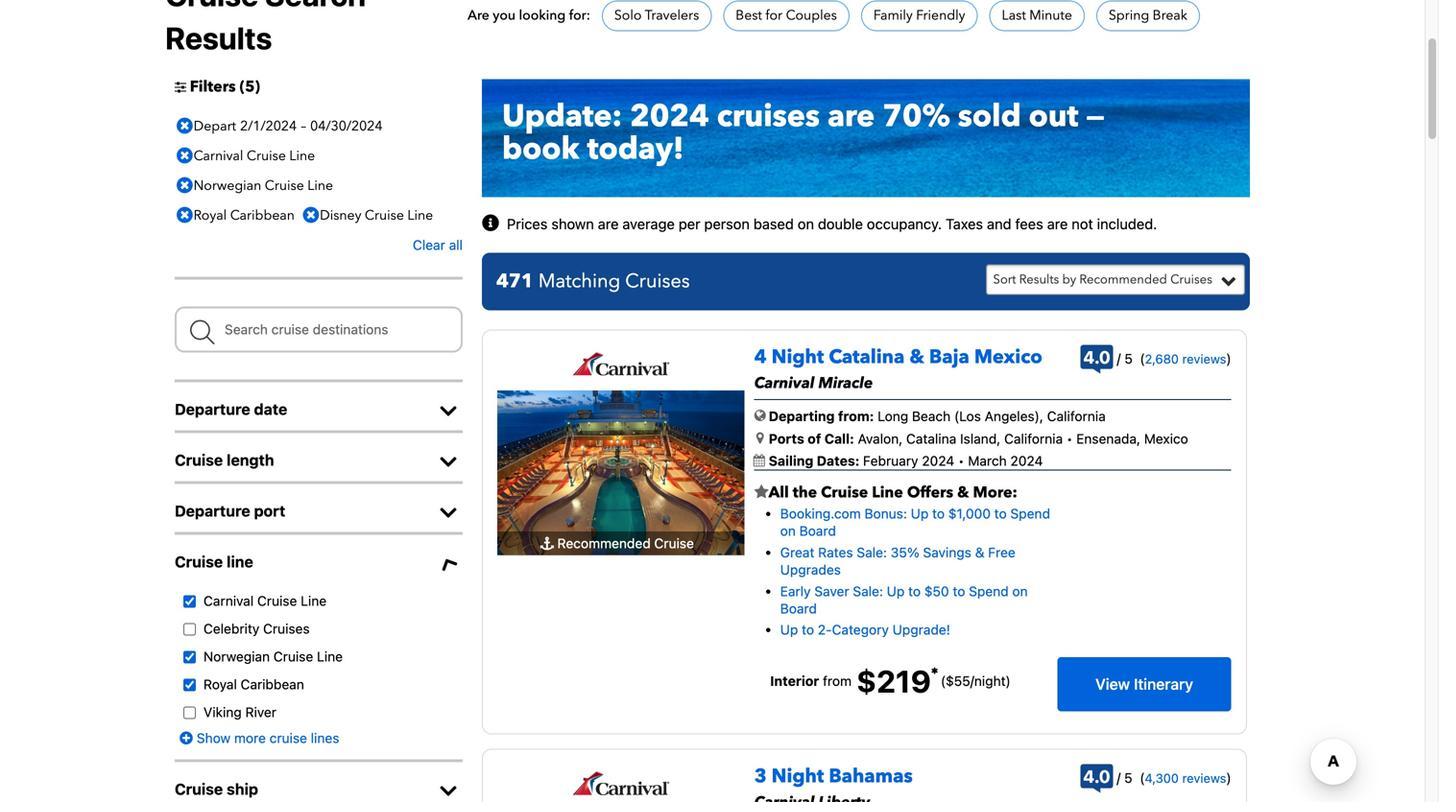 Task type: vqa. For each thing, say whether or not it's contained in the screenshot.
pointe-
no



Task type: locate. For each thing, give the bounding box(es) containing it.
0 vertical spatial mexico
[[974, 344, 1043, 370]]

& up $1,000
[[957, 483, 969, 504]]

results left "by"
[[1019, 271, 1059, 288]]

carnival cruise line up celebrity cruises on the left bottom
[[204, 593, 327, 609]]

cruises right celebrity
[[263, 621, 310, 637]]

caribbean down norwegian cruise line link
[[230, 206, 295, 225]]

0 horizontal spatial up
[[780, 622, 798, 638]]

1 night from the top
[[772, 344, 824, 370]]

night right 4
[[772, 344, 824, 370]]

carnival down depart
[[194, 147, 243, 165]]

interior
[[770, 673, 819, 689]]

2 horizontal spatial &
[[975, 545, 985, 561]]

sale: right "saver"
[[853, 584, 883, 599]]

are right shown
[[598, 215, 619, 232]]

4.0
[[1084, 347, 1111, 368], [1083, 767, 1111, 788]]

plus circle image
[[180, 732, 193, 745]]

0 vertical spatial night
[[772, 344, 824, 370]]

carnival cruise line up norwegian cruise line link
[[194, 147, 315, 165]]

1 vertical spatial &
[[957, 483, 969, 504]]

2 horizontal spatial up
[[911, 506, 929, 522]]

great rates sale: 35% savings & free upgrades link
[[780, 545, 1016, 578]]

471 matching cruises
[[496, 268, 690, 295]]

5 left 4,300
[[1125, 771, 1133, 787]]

disney cruise line link
[[298, 201, 439, 230]]

travelers
[[645, 6, 699, 25]]

2 times circle image from the top
[[172, 201, 198, 230]]

family friendly
[[874, 6, 966, 25]]

departure up cruise line
[[175, 502, 250, 520]]

reviews inside 4.0 / 5 ( 2,680 reviews )
[[1183, 352, 1227, 366]]

view
[[1096, 675, 1130, 694]]

Royal Caribbean checkbox
[[179, 679, 201, 692]]

board down the booking.com
[[800, 524, 836, 539]]

clear all
[[413, 237, 463, 253]]

5 inside 4.0 / 5 ( 2,680 reviews )
[[1125, 351, 1133, 367]]

1 horizontal spatial on
[[798, 215, 814, 232]]

2 vertical spatial times circle image
[[298, 201, 324, 230]]

/ left 4,300
[[1117, 771, 1121, 787]]

0 vertical spatial catalina
[[829, 344, 905, 370]]

0 vertical spatial spend
[[1011, 506, 1050, 522]]

1 vertical spatial carnival cruise line image
[[572, 772, 670, 797]]

2 vertical spatial on
[[1013, 584, 1028, 599]]

•
[[1067, 431, 1073, 447], [958, 453, 965, 469]]

filters
[[190, 76, 236, 97]]

2 vertical spatial 5
[[1125, 771, 1133, 787]]

) for 3 night bahamas
[[1227, 771, 1232, 787]]

carnival up celebrity
[[204, 593, 254, 609]]

savings
[[923, 545, 972, 561]]

line up lines
[[317, 649, 343, 665]]

3 chevron down image from the top
[[434, 503, 463, 523]]

carnival cruise line image for 4 night catalina & baja mexico
[[572, 352, 670, 377]]

$1,000
[[949, 506, 991, 522]]

( right filters
[[240, 76, 245, 97]]

celebrity cruises
[[204, 621, 310, 637]]

star image
[[755, 485, 769, 500]]

cruises up "2,680 reviews" link
[[1171, 271, 1213, 288]]

saver
[[815, 584, 849, 599]]

/ for 3 night bahamas
[[1117, 771, 1121, 787]]

carnival cruise line image
[[572, 352, 670, 377], [572, 772, 670, 797]]

royal caribbean up the river
[[204, 677, 304, 693]]

) inside 4.0 / 5 ( 2,680 reviews )
[[1227, 351, 1232, 367]]

0 vertical spatial carnival cruise line
[[194, 147, 315, 165]]

reviews right 4,300
[[1183, 772, 1227, 786]]

mexico right baja
[[974, 344, 1043, 370]]

norwegian cruise line inside norwegian cruise line link
[[194, 177, 333, 195]]

& left free
[[975, 545, 985, 561]]

results up filters
[[165, 20, 272, 56]]

on down free
[[1013, 584, 1028, 599]]

royal down norwegian cruise line link
[[194, 206, 227, 225]]

california down angeles),
[[1004, 431, 1063, 447]]

1 vertical spatial times circle image
[[172, 171, 198, 200]]

spend
[[1011, 506, 1050, 522], [969, 584, 1009, 599]]

california up ensenada,
[[1047, 409, 1106, 425]]

2 carnival cruise line image from the top
[[572, 772, 670, 797]]

departure for departure port
[[175, 502, 250, 520]]

1 horizontal spatial &
[[957, 483, 969, 504]]

0 vertical spatial results
[[165, 20, 272, 56]]

1 horizontal spatial mexico
[[1144, 431, 1189, 447]]

up down great rates sale: 35% savings & free upgrades link
[[887, 584, 905, 599]]

departure up cruise length
[[175, 400, 250, 419]]

caribbean up the river
[[241, 677, 304, 693]]

0 horizontal spatial catalina
[[829, 344, 905, 370]]

caribbean
[[230, 206, 295, 225], [241, 677, 304, 693]]

avalon, catalina island, california • ensenada, mexico
[[858, 431, 1189, 447]]

2-
[[818, 622, 832, 638]]

1 vertical spatial catalina
[[906, 431, 957, 447]]

2 horizontal spatial on
[[1013, 584, 1028, 599]]

1 vertical spatial carnival
[[755, 373, 815, 394]]

/
[[1117, 351, 1121, 367], [971, 673, 975, 689], [1117, 771, 1121, 787]]

( down view itinerary link
[[1140, 771, 1145, 787]]

1 horizontal spatial spend
[[1011, 506, 1050, 522]]

0 vertical spatial &
[[910, 344, 925, 370]]

Celebrity Cruises checkbox
[[179, 624, 201, 636]]

4.0 left 4,300
[[1083, 767, 1111, 788]]

—
[[1086, 95, 1105, 137]]

carnival inside 4 night catalina & baja mexico carnival miracle
[[755, 373, 815, 394]]

1 vertical spatial recommended
[[558, 536, 651, 551]]

$219
[[857, 663, 931, 700]]

0 vertical spatial royal caribbean
[[194, 206, 295, 225]]

category
[[832, 622, 889, 638]]

0 vertical spatial carnival
[[194, 147, 243, 165]]

royal up the viking
[[204, 677, 237, 693]]

times circle image down depart
[[172, 142, 198, 170]]

long
[[878, 409, 909, 425]]

board down early
[[780, 601, 817, 617]]

–
[[301, 117, 306, 135]]

norwegian down celebrity
[[204, 649, 270, 665]]

up down offers
[[911, 506, 929, 522]]

angeles),
[[985, 409, 1044, 425]]

disney
[[320, 206, 361, 225]]

norwegian cruise line down celebrity cruises on the left bottom
[[204, 649, 343, 665]]

1 vertical spatial up
[[887, 584, 905, 599]]

4.0 / 5 ( 4,300 reviews )
[[1083, 767, 1232, 788]]

itinerary
[[1134, 675, 1194, 694]]

anchor image
[[540, 537, 554, 551]]

& left baja
[[910, 344, 925, 370]]

1 horizontal spatial 2024
[[922, 453, 955, 469]]

chevron down image for cruise ship
[[434, 782, 463, 801]]

1 horizontal spatial catalina
[[906, 431, 957, 447]]

0 vertical spatial carnival cruise line image
[[572, 352, 670, 377]]

family
[[874, 6, 913, 25]]

0 horizontal spatial &
[[910, 344, 925, 370]]

reviews
[[1183, 352, 1227, 366], [1183, 772, 1227, 786]]

best for couples link
[[736, 6, 837, 25]]

carnival cruise line image for 3 night bahamas
[[572, 772, 670, 797]]

carnival down 4
[[755, 373, 815, 394]]

mexico
[[974, 344, 1043, 370], [1144, 431, 1189, 447]]

book today!
[[502, 128, 684, 170]]

1 horizontal spatial up
[[887, 584, 905, 599]]

1 reviews from the top
[[1183, 352, 1227, 366]]

0 vertical spatial norwegian cruise line
[[194, 177, 333, 195]]

/ left 2,680
[[1117, 351, 1121, 367]]

chevron down image for departure date
[[434, 402, 463, 421]]

0 horizontal spatial on
[[780, 524, 796, 539]]

double
[[818, 215, 863, 232]]

spend down more:
[[1011, 506, 1050, 522]]

recommended right "by"
[[1080, 271, 1167, 288]]

times circle image down norwegian cruise line link
[[172, 201, 198, 230]]

all
[[449, 237, 463, 253]]

5 left 2,680
[[1125, 351, 1133, 367]]

island,
[[960, 431, 1001, 447]]

) inside '4.0 / 5 ( 4,300 reviews )'
[[1227, 771, 1232, 787]]

2 vertical spatial (
[[1140, 771, 1145, 787]]

1 vertical spatial royal
[[204, 677, 237, 693]]

• left march
[[958, 453, 965, 469]]

2 chevron down image from the top
[[434, 453, 463, 472]]

1 horizontal spatial •
[[1067, 431, 1073, 447]]

2024 for february
[[922, 453, 955, 469]]

1 vertical spatial •
[[958, 453, 965, 469]]

1 vertical spatial 5
[[1125, 351, 1133, 367]]

1 vertical spatial reviews
[[1183, 772, 1227, 786]]

california
[[1047, 409, 1106, 425], [1004, 431, 1063, 447]]

5 inside '4.0 / 5 ( 4,300 reviews )'
[[1125, 771, 1133, 787]]

are left not
[[1047, 215, 1068, 232]]

1 vertical spatial norwegian
[[204, 649, 270, 665]]

1 vertical spatial (
[[1140, 351, 1145, 367]]

departure
[[175, 400, 250, 419], [175, 502, 250, 520]]

1 vertical spatial night
[[772, 764, 824, 790]]

line
[[227, 553, 253, 571]]

solo
[[614, 6, 642, 25]]

night
[[772, 344, 824, 370], [772, 764, 824, 790]]

times circle image down norwegian cruise line link
[[298, 201, 324, 230]]

february 2024 • march 2024
[[863, 453, 1043, 469]]

1 horizontal spatial are
[[828, 95, 875, 137]]

cruises down the average
[[625, 268, 690, 295]]

from
[[823, 673, 852, 689]]

reviews inside '4.0 / 5 ( 4,300 reviews )'
[[1183, 772, 1227, 786]]

0 vertical spatial caribbean
[[230, 206, 295, 225]]

4.0 left 2,680
[[1084, 347, 1111, 368]]

1 vertical spatial times circle image
[[172, 201, 198, 230]]

( inside 4.0 / 5 ( 2,680 reviews )
[[1140, 351, 1145, 367]]

2 departure from the top
[[175, 502, 250, 520]]

2 horizontal spatial are
[[1047, 215, 1068, 232]]

( inside '4.0 / 5 ( 4,300 reviews )'
[[1140, 771, 1145, 787]]

matching
[[538, 268, 621, 295]]

0 vertical spatial departure
[[175, 400, 250, 419]]

2024 inside update: 2024 cruises are 70% sold out — book today!
[[630, 95, 709, 137]]

info label image
[[482, 214, 503, 234]]

on for board
[[780, 524, 796, 539]]

0 horizontal spatial recommended
[[558, 536, 651, 551]]

2 vertical spatial &
[[975, 545, 985, 561]]

0 vertical spatial 5
[[245, 76, 255, 97]]

mexico right ensenada,
[[1144, 431, 1189, 447]]

by
[[1062, 271, 1077, 288]]

2/1/2024
[[240, 117, 297, 135]]

1 carnival cruise line image from the top
[[572, 352, 670, 377]]

to right $50
[[953, 584, 965, 599]]

recommended right the anchor icon on the left bottom
[[558, 536, 651, 551]]

sale: left 35%
[[857, 545, 887, 561]]

0 vertical spatial 4.0
[[1084, 347, 1111, 368]]

to left 2-
[[802, 622, 814, 638]]

length
[[227, 451, 274, 469]]

1 vertical spatial caribbean
[[241, 677, 304, 693]]

up left 2-
[[780, 622, 798, 638]]

royal caribbean down norwegian cruise line link
[[194, 206, 295, 225]]

times circle image up royal caribbean 'link'
[[172, 171, 198, 200]]

line up celebrity cruises on the left bottom
[[301, 593, 327, 609]]

rates
[[818, 545, 853, 561]]

1 horizontal spatial cruises
[[625, 268, 690, 295]]

) right 2,680
[[1227, 351, 1232, 367]]

from:
[[838, 409, 874, 425]]

0 vertical spatial on
[[798, 215, 814, 232]]

1 4.0 from the top
[[1084, 347, 1111, 368]]

0 vertical spatial reviews
[[1183, 352, 1227, 366]]

globe image
[[755, 409, 766, 423]]

solo travelers link
[[614, 6, 699, 25]]

1 vertical spatial on
[[780, 524, 796, 539]]

$50
[[925, 584, 949, 599]]

depart 2/1/2024 – 04/30/2024
[[194, 117, 383, 135]]

catalina down the beach
[[906, 431, 957, 447]]

) for 4 night catalina & baja mexico
[[1227, 351, 1232, 367]]

(los
[[954, 409, 981, 425]]

beach
[[912, 409, 951, 425]]

None field
[[175, 307, 463, 353]]

4 chevron down image from the top
[[434, 782, 463, 801]]

on up great
[[780, 524, 796, 539]]

are left 70% at the right top
[[828, 95, 875, 137]]

0 vertical spatial times circle image
[[172, 142, 198, 170]]

( for 4 night catalina & baja mexico
[[1140, 351, 1145, 367]]

4 night catalina & baja mexico carnival miracle
[[755, 344, 1043, 394]]

1 vertical spatial 4.0
[[1083, 767, 1111, 788]]

/ inside 4.0 / 5 ( 2,680 reviews )
[[1117, 351, 1121, 367]]

2 4.0 from the top
[[1083, 767, 1111, 788]]

2 night from the top
[[772, 764, 824, 790]]

out
[[1029, 95, 1079, 137]]

0 vertical spatial california
[[1047, 409, 1106, 425]]

) right 4,300
[[1227, 771, 1232, 787]]

2 vertical spatial /
[[1117, 771, 1121, 787]]

4,300 reviews link
[[1145, 772, 1227, 786]]

5 right filters
[[245, 76, 255, 97]]

times circle image down the sliders icon
[[172, 112, 198, 140]]

reviews for 3 night bahamas
[[1183, 772, 1227, 786]]

• left ensenada,
[[1067, 431, 1073, 447]]

1 horizontal spatial results
[[1019, 271, 1059, 288]]

1 departure from the top
[[175, 400, 250, 419]]

1 vertical spatial departure
[[175, 502, 250, 520]]

0 horizontal spatial mexico
[[974, 344, 1043, 370]]

times circle image
[[172, 142, 198, 170], [172, 171, 198, 200], [298, 201, 324, 230]]

departing
[[769, 409, 835, 425]]

carnival
[[194, 147, 243, 165], [755, 373, 815, 394], [204, 593, 254, 609]]

0 horizontal spatial are
[[598, 215, 619, 232]]

asterisk image
[[931, 667, 938, 675]]

catalina
[[829, 344, 905, 370], [906, 431, 957, 447]]

results
[[165, 20, 272, 56], [1019, 271, 1059, 288]]

night)
[[975, 673, 1011, 689]]

cruise ship
[[175, 781, 258, 799]]

( up ensenada,
[[1140, 351, 1145, 367]]

depart
[[194, 117, 236, 135]]

1 vertical spatial results
[[1019, 271, 1059, 288]]

royal caribbean inside 'link'
[[194, 206, 295, 225]]

1 chevron down image from the top
[[434, 402, 463, 421]]

) up the "2/1/2024"
[[255, 76, 260, 97]]

2 vertical spatial )
[[1227, 771, 1232, 787]]

/ inside '4.0 / 5 ( 4,300 reviews )'
[[1117, 771, 1121, 787]]

0 vertical spatial royal
[[194, 206, 227, 225]]

cruise
[[270, 731, 307, 746]]

0 vertical spatial /
[[1117, 351, 1121, 367]]

2 horizontal spatial cruises
[[1171, 271, 1213, 288]]

0 horizontal spatial 2024
[[630, 95, 709, 137]]

solo travelers
[[614, 6, 699, 25]]

prices shown are average per person based on double occupancy. taxes and fees are not included.
[[507, 215, 1157, 232]]

board
[[800, 524, 836, 539], [780, 601, 817, 617]]

catalina up miracle
[[829, 344, 905, 370]]

norwegian up royal caribbean 'link'
[[194, 177, 261, 195]]

1 vertical spatial )
[[1227, 351, 1232, 367]]

0 vertical spatial (
[[240, 76, 245, 97]]

1 vertical spatial spend
[[969, 584, 1009, 599]]

0 vertical spatial times circle image
[[172, 112, 198, 140]]

night inside 4 night catalina & baja mexico carnival miracle
[[772, 344, 824, 370]]

recommended cruise
[[558, 536, 694, 551]]

0 vertical spatial •
[[1067, 431, 1073, 447]]

spend down free
[[969, 584, 1009, 599]]

1 horizontal spatial recommended
[[1080, 271, 1167, 288]]

/ right asterisk image
[[971, 673, 975, 689]]

0 vertical spatial sale:
[[857, 545, 887, 561]]

Viking River checkbox
[[179, 707, 201, 720]]

times circle image
[[172, 112, 198, 140], [172, 201, 198, 230]]

reviews right 2,680
[[1183, 352, 1227, 366]]

royal
[[194, 206, 227, 225], [204, 677, 237, 693]]

show more cruise lines
[[193, 731, 339, 746]]

on right based
[[798, 215, 814, 232]]

night right 3
[[772, 764, 824, 790]]

chevron down image
[[434, 402, 463, 421], [434, 453, 463, 472], [434, 503, 463, 523], [434, 782, 463, 801]]

royal caribbean link
[[172, 201, 300, 230]]

norwegian cruise line down the carnival cruise line link at left top
[[194, 177, 333, 195]]

2 reviews from the top
[[1183, 772, 1227, 786]]

0 horizontal spatial results
[[165, 20, 272, 56]]

last minute link
[[1002, 6, 1072, 25]]

sailing
[[769, 453, 814, 469]]



Task type: describe. For each thing, give the bounding box(es) containing it.
ensenada,
[[1077, 431, 1141, 447]]

4.0 / 5 ( 2,680 reviews )
[[1084, 347, 1232, 368]]

for:
[[569, 6, 590, 25]]

0 vertical spatial board
[[800, 524, 836, 539]]

carnival cruise line link
[[172, 142, 320, 170]]

sort results by recommended cruises
[[993, 271, 1213, 288]]

lines
[[311, 731, 339, 746]]

1 vertical spatial board
[[780, 601, 817, 617]]

avalon,
[[858, 431, 903, 447]]

ports
[[769, 431, 804, 447]]

times circle image for disney
[[298, 201, 324, 230]]

show more cruise lines link
[[180, 731, 339, 746]]

4
[[755, 344, 767, 370]]

0 vertical spatial )
[[255, 76, 260, 97]]

line up the bonus:
[[872, 483, 903, 504]]

view itinerary
[[1096, 675, 1194, 694]]

2 vertical spatial carnival
[[204, 593, 254, 609]]

to left $50
[[908, 584, 921, 599]]

4.0 for 3 night bahamas
[[1083, 767, 1111, 788]]

0 vertical spatial recommended
[[1080, 271, 1167, 288]]

departing from: long beach (los angeles), california
[[769, 409, 1106, 425]]

royal inside 'link'
[[194, 206, 227, 225]]

5 for 3 night bahamas
[[1125, 771, 1133, 787]]

spring break link
[[1109, 6, 1188, 25]]

fees
[[1016, 215, 1044, 232]]

to down offers
[[932, 506, 945, 522]]

($55 / night)
[[941, 673, 1011, 689]]

0 vertical spatial up
[[911, 506, 929, 522]]

caribbean inside 'link'
[[230, 206, 295, 225]]

prices
[[507, 215, 548, 232]]

/ for 4 night catalina & baja mexico
[[1117, 351, 1121, 367]]

included.
[[1097, 215, 1157, 232]]

based
[[754, 215, 794, 232]]

0 horizontal spatial •
[[958, 453, 965, 469]]

sort
[[993, 271, 1016, 288]]

1 times circle image from the top
[[172, 112, 198, 140]]

2 vertical spatial up
[[780, 622, 798, 638]]

4.0 for 4 night catalina & baja mexico
[[1084, 347, 1111, 368]]

looking
[[519, 6, 566, 25]]

calendar image
[[754, 455, 765, 467]]

last
[[1002, 6, 1026, 25]]

2,680
[[1145, 352, 1179, 366]]

Search cruise destinations text field
[[175, 307, 463, 353]]

occupancy.
[[867, 215, 942, 232]]

average
[[623, 215, 675, 232]]

( for 3 night bahamas
[[1140, 771, 1145, 787]]

cruises
[[717, 95, 820, 137]]

cruise length
[[175, 451, 274, 469]]

night for 3
[[772, 764, 824, 790]]

early
[[780, 584, 811, 599]]

best
[[736, 6, 762, 25]]

mexico inside 4 night catalina & baja mexico carnival miracle
[[974, 344, 1043, 370]]

line up clear
[[408, 206, 433, 225]]

booking.com bonus: up to $1,000 to spend on board great rates sale: 35% savings & free upgrades early saver sale: up to $50 to spend on board up to 2-category upgrade!
[[780, 506, 1050, 638]]

spring break
[[1109, 6, 1188, 25]]

& inside booking.com bonus: up to $1,000 to spend on board great rates sale: 35% savings & free upgrades early saver sale: up to $50 to spend on board up to 2-category upgrade!
[[975, 545, 985, 561]]

1 vertical spatial norwegian cruise line
[[204, 649, 343, 665]]

0 horizontal spatial cruises
[[263, 621, 310, 637]]

view itinerary link
[[1058, 658, 1232, 712]]

cruise line
[[175, 553, 253, 571]]

carnival cruise line inside the carnival cruise line link
[[194, 147, 315, 165]]

march
[[968, 453, 1007, 469]]

port
[[254, 502, 286, 520]]

1 vertical spatial /
[[971, 673, 975, 689]]

not
[[1072, 215, 1093, 232]]

search
[[265, 0, 366, 13]]

offers
[[907, 483, 954, 504]]

dates:
[[817, 453, 860, 469]]

baja
[[929, 344, 970, 370]]

celebrity
[[204, 621, 260, 637]]

prices shown are average per person based on double occupancy. taxes and fees are not included. element
[[507, 215, 1157, 232]]

per
[[679, 215, 701, 232]]

date
[[254, 400, 287, 419]]

sliders image
[[175, 80, 186, 93]]

2 horizontal spatial 2024
[[1011, 453, 1043, 469]]

70%
[[883, 95, 950, 137]]

up to 2-category upgrade! link
[[780, 622, 951, 638]]

0 vertical spatial norwegian
[[194, 177, 261, 195]]

interior from $219
[[770, 663, 931, 700]]

all the cruise line offers & more:
[[769, 483, 1018, 504]]

break
[[1153, 6, 1188, 25]]

booking.com bonus: up to $1,000 to spend on board link
[[780, 506, 1050, 539]]

upgrade!
[[893, 622, 951, 638]]

& inside 4 night catalina & baja mexico carnival miracle
[[910, 344, 925, 370]]

norwegian cruise line link
[[172, 171, 339, 200]]

results inside cruise search results
[[165, 20, 272, 56]]

person
[[704, 215, 750, 232]]

1 vertical spatial carnival cruise line
[[204, 593, 327, 609]]

1 vertical spatial california
[[1004, 431, 1063, 447]]

are inside update: 2024 cruises are 70% sold out — book today!
[[828, 95, 875, 137]]

Carnival Cruise Line checkbox
[[179, 596, 201, 608]]

ports of call:
[[769, 431, 854, 447]]

reviews for 4 night catalina & baja mexico
[[1183, 352, 1227, 366]]

filters ( 5 )
[[190, 76, 260, 97]]

friendly
[[916, 6, 966, 25]]

catalina inside 4 night catalina & baja mexico carnival miracle
[[829, 344, 905, 370]]

miracle
[[819, 373, 873, 394]]

Norwegian Cruise Line checkbox
[[179, 651, 201, 664]]

night for 4
[[772, 344, 824, 370]]

3
[[755, 764, 767, 790]]

of
[[808, 431, 821, 447]]

departure for departure date
[[175, 400, 250, 419]]

2024 for update:
[[630, 95, 709, 137]]

ship
[[227, 781, 258, 799]]

1 vertical spatial royal caribbean
[[204, 677, 304, 693]]

and
[[987, 215, 1012, 232]]

carnival miracle image
[[497, 391, 745, 556]]

1 vertical spatial sale:
[[853, 584, 883, 599]]

viking river
[[204, 705, 277, 721]]

line down –
[[289, 147, 315, 165]]

chevron down image for departure port
[[434, 503, 463, 523]]

to down more:
[[995, 506, 1007, 522]]

upgrades
[[780, 562, 841, 578]]

0 horizontal spatial spend
[[969, 584, 1009, 599]]

471
[[496, 268, 534, 295]]

departure date
[[175, 400, 287, 419]]

minute
[[1030, 6, 1072, 25]]

for
[[766, 6, 783, 25]]

line up disney
[[308, 177, 333, 195]]

update: 2024 cruises are 70% sold out — book today!
[[502, 95, 1105, 170]]

times circle image for carnival
[[172, 142, 198, 170]]

on for double
[[798, 215, 814, 232]]

1 vertical spatial mexico
[[1144, 431, 1189, 447]]

free
[[988, 545, 1016, 561]]

35%
[[891, 545, 920, 561]]

($55
[[941, 673, 971, 689]]

best for couples
[[736, 6, 837, 25]]

bahamas
[[829, 764, 913, 790]]

map marker image
[[756, 431, 764, 445]]

departure port
[[175, 502, 286, 520]]

times circle image for norwegian
[[172, 171, 198, 200]]

all
[[769, 483, 789, 504]]

cruise inside cruise search results
[[165, 0, 259, 13]]

chevron down image for cruise length
[[434, 453, 463, 472]]

february
[[863, 453, 919, 469]]

5 for 4 night catalina & baja mexico
[[1125, 351, 1133, 367]]

are
[[468, 6, 490, 25]]

call:
[[825, 431, 854, 447]]



